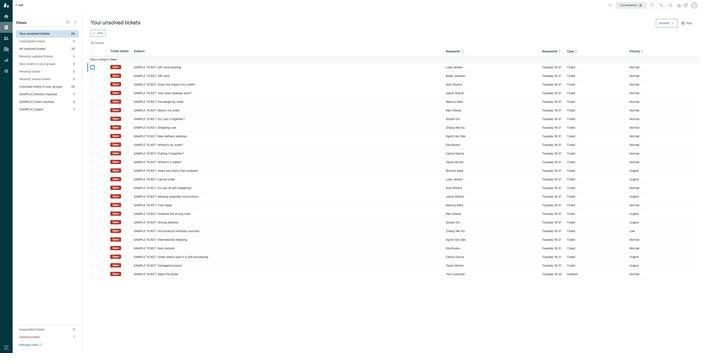 Task type: describe. For each thing, give the bounding box(es) containing it.
17 row from the top
[[88, 201, 702, 210]]

zendesk products image
[[678, 4, 681, 7]]

19 row from the top
[[88, 218, 702, 227]]

admin image
[[4, 68, 9, 74]]

24 row from the top
[[88, 261, 702, 270]]

opens in a new tab image
[[39, 344, 42, 346]]

9 row from the top
[[88, 132, 702, 141]]

organizations image
[[4, 47, 9, 52]]

button displays agent's chat status as invisible. image
[[651, 3, 655, 7]]

1 row from the top
[[88, 63, 702, 72]]

get help image
[[685, 3, 688, 7]]

4 row from the top
[[88, 89, 702, 98]]

20 row from the top
[[88, 227, 702, 236]]

14 row from the top
[[88, 175, 702, 184]]

15 row from the top
[[88, 184, 702, 192]]

get started image
[[4, 14, 9, 19]]

10 row from the top
[[88, 141, 702, 149]]

18 row from the top
[[88, 210, 702, 218]]



Task type: vqa. For each thing, say whether or not it's contained in the screenshot.
search Zendesk Support FIELD
no



Task type: locate. For each thing, give the bounding box(es) containing it.
main element
[[0, 0, 13, 353]]

25 row from the top
[[88, 270, 702, 279]]

reporting image
[[4, 57, 9, 63]]

12 row from the top
[[88, 158, 702, 167]]

7 row from the top
[[88, 115, 702, 123]]

16 row from the top
[[88, 192, 702, 201]]

21 row from the top
[[88, 236, 702, 244]]

zendesk support image
[[4, 3, 9, 8]]

22 row from the top
[[88, 244, 702, 253]]

13 row from the top
[[88, 167, 702, 175]]

views image
[[4, 25, 9, 30]]

5 row from the top
[[88, 98, 702, 106]]

3 row from the top
[[88, 80, 702, 89]]

23 row from the top
[[88, 253, 702, 261]]

notifications image
[[670, 3, 673, 7]]

8 row from the top
[[88, 123, 702, 132]]

zendesk image
[[4, 345, 9, 351]]

11 row from the top
[[88, 149, 702, 158]]

row
[[88, 63, 702, 72], [88, 72, 702, 80], [88, 80, 702, 89], [88, 89, 702, 98], [88, 98, 702, 106], [88, 106, 702, 115], [88, 115, 702, 123], [88, 123, 702, 132], [88, 132, 702, 141], [88, 141, 702, 149], [88, 149, 702, 158], [88, 158, 702, 167], [88, 167, 702, 175], [88, 175, 702, 184], [88, 184, 702, 192], [88, 192, 702, 201], [88, 201, 702, 210], [88, 210, 702, 218], [88, 218, 702, 227], [88, 227, 702, 236], [88, 236, 702, 244], [88, 244, 702, 253], [88, 253, 702, 261], [88, 261, 702, 270], [88, 270, 702, 279]]

refresh views pane image
[[66, 21, 69, 24]]

6 row from the top
[[88, 106, 702, 115]]

customers image
[[4, 36, 9, 41]]

hide panel views image
[[74, 21, 77, 24]]

2 row from the top
[[88, 72, 702, 80]]



